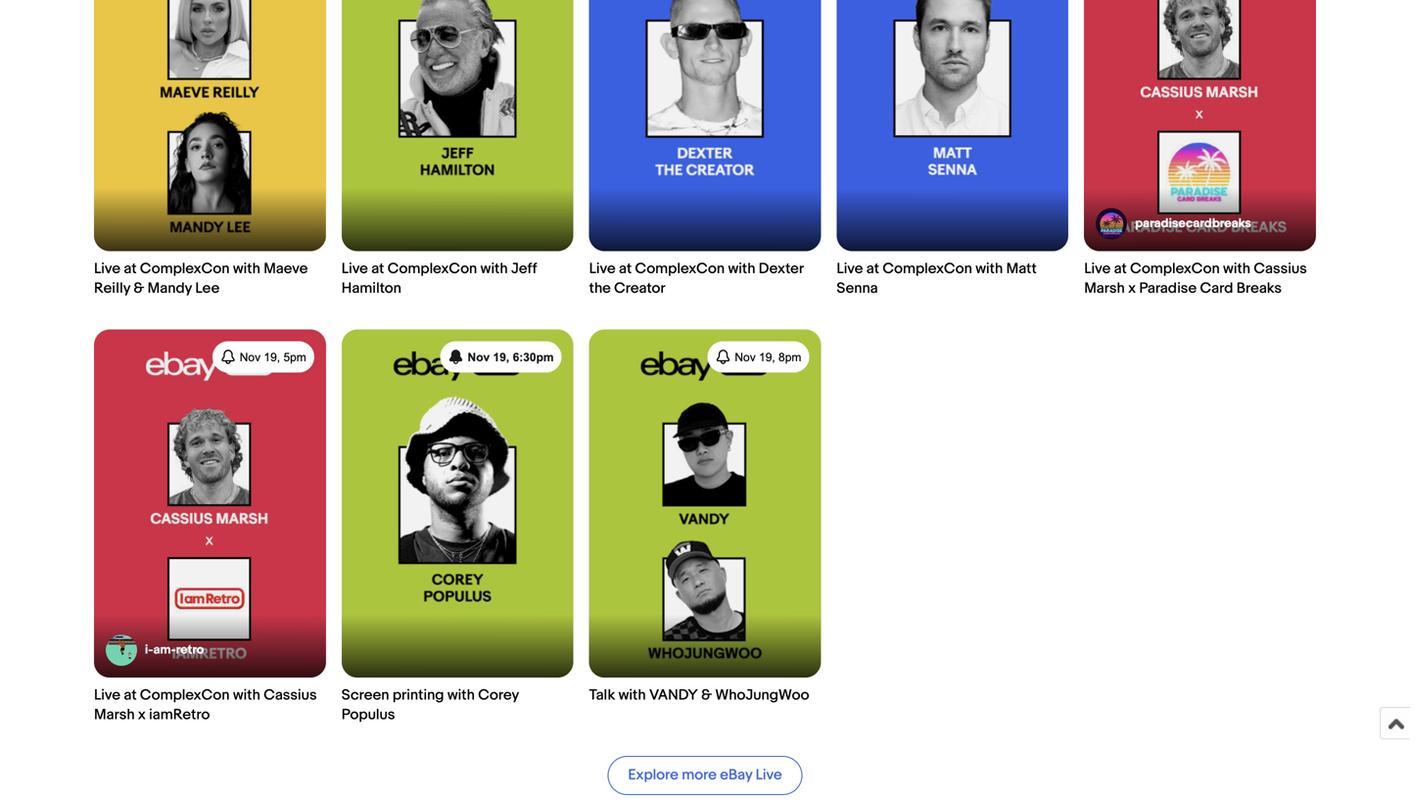 Task type: vqa. For each thing, say whether or not it's contained in the screenshot.
'with' corresponding to Live at ComplexCon with Cassius Marsh x Paradise Card Breaks
yes



Task type: describe. For each thing, give the bounding box(es) containing it.
am-
[[153, 643, 176, 658]]

explore
[[628, 767, 679, 784]]

19, for &
[[759, 351, 776, 364]]

nov 19, 5pm button
[[212, 342, 314, 373]]

vandy
[[650, 687, 698, 705]]

live at complexcon with maeve reilly & mandy lee
[[94, 260, 308, 297]]

mandy
[[148, 280, 192, 297]]

at for live at complexcon with cassius marsh x paradise card breaks
[[1115, 260, 1128, 278]]

at for live at complexcon with maeve reilly & mandy lee
[[124, 260, 137, 278]]

talk
[[589, 687, 616, 705]]

paradise
[[1140, 280, 1197, 297]]

live at complexcon with jeff hamilton link
[[342, 0, 574, 298]]

creator
[[615, 280, 666, 297]]

reilly
[[94, 280, 130, 297]]

with for live at complexcon with cassius marsh x iamretro
[[233, 687, 260, 705]]

with for live at complexcon with matt senna
[[976, 260, 1004, 278]]

nov 19, 6:30pm
[[468, 351, 554, 364]]

at for live at complexcon with dexter the creator
[[619, 260, 632, 278]]

live at complexcon with maeve reilly & mandy lee link
[[94, 0, 326, 298]]

live at complexcon with dexter the creator link
[[589, 0, 821, 298]]

19, for with
[[264, 351, 280, 364]]

complexcon for live at complexcon with maeve reilly & mandy lee
[[140, 260, 230, 278]]

live for live at complexcon with maeve reilly & mandy lee
[[94, 260, 121, 278]]

matt
[[1007, 260, 1037, 278]]

live for live at complexcon with cassius marsh x iamretro
[[94, 687, 121, 705]]

nov for &
[[735, 351, 756, 364]]

complexcon for live at complexcon with matt senna
[[883, 260, 973, 278]]

live at complexcon with matt senna
[[837, 260, 1037, 297]]

talk with vandy & whojungwoo
[[589, 687, 810, 705]]

& inside live at complexcon with maeve reilly & mandy lee
[[134, 280, 144, 297]]

complexcon for live at complexcon with cassius marsh x paradise card breaks
[[1131, 260, 1221, 278]]

with for live at complexcon with dexter the creator
[[728, 260, 756, 278]]

populus
[[342, 707, 395, 724]]

live for live at complexcon with cassius marsh x paradise card breaks
[[1085, 260, 1111, 278]]

1 vertical spatial &
[[702, 687, 712, 705]]

live for live at complexcon with dexter the creator
[[589, 260, 616, 278]]

at for live at complexcon with cassius marsh x iamretro
[[124, 687, 137, 705]]

live at complexcon with dexter the creator
[[589, 260, 804, 297]]

nov 19, 5pm
[[240, 351, 306, 364]]

i-
[[145, 643, 153, 658]]

the
[[589, 280, 611, 297]]

nov for with
[[240, 351, 261, 364]]

corey
[[478, 687, 519, 705]]

live at complexcon with matt senna link
[[837, 0, 1069, 298]]

paradisecardbreaks image
[[1097, 208, 1128, 240]]

explore more ebay live
[[628, 767, 783, 784]]

with inside screen printing with corey populus
[[448, 687, 475, 705]]

paradisecardbreaks link
[[1097, 208, 1252, 240]]

live right ebay
[[756, 767, 783, 784]]

with for live at complexcon with jeff hamilton
[[481, 260, 508, 278]]



Task type: locate. For each thing, give the bounding box(es) containing it.
complexcon inside the live at complexcon with jeff hamilton
[[388, 260, 477, 278]]

3 nov from the left
[[735, 351, 756, 364]]

jeff
[[511, 260, 537, 278]]

0 horizontal spatial nov
[[240, 351, 261, 364]]

x left iamretro
[[138, 707, 146, 724]]

nov 19, 8pm button
[[708, 342, 810, 373]]

at inside live at complexcon with cassius marsh x iamretro
[[124, 687, 137, 705]]

19, inside 'button'
[[493, 351, 510, 364]]

cassius for live at complexcon with cassius marsh x iamretro
[[264, 687, 317, 705]]

cassius inside live at complexcon with cassius marsh x iamretro
[[264, 687, 317, 705]]

at up reilly
[[124, 260, 137, 278]]

19, for corey
[[493, 351, 510, 364]]

whojungwoo
[[716, 687, 810, 705]]

complexcon inside live at complexcon with dexter the creator
[[635, 260, 725, 278]]

marsh for live at complexcon with cassius marsh x paradise card breaks
[[1085, 280, 1126, 297]]

i-am-retro link
[[106, 635, 204, 666]]

live at complexcon with jeff hamilton
[[342, 260, 537, 297]]

19, left 8pm
[[759, 351, 776, 364]]

0 vertical spatial marsh
[[1085, 280, 1126, 297]]

cassius left screen
[[264, 687, 317, 705]]

screen printing with corey populus
[[342, 687, 519, 724]]

with for live at complexcon with cassius marsh x paradise card breaks
[[1224, 260, 1251, 278]]

nov left 8pm
[[735, 351, 756, 364]]

nov inside nov 19, 6:30pm 'button'
[[468, 351, 490, 364]]

19, inside button
[[264, 351, 280, 364]]

cassius up breaks at the right of page
[[1255, 260, 1308, 278]]

at down i am retro icon
[[124, 687, 137, 705]]

x
[[1129, 280, 1137, 297], [138, 707, 146, 724]]

live inside live at complexcon with dexter the creator
[[589, 260, 616, 278]]

live inside 'live at complexcon with matt senna'
[[837, 260, 864, 278]]

nov left 6:30pm in the left top of the page
[[468, 351, 490, 364]]

0 vertical spatial x
[[1129, 280, 1137, 297]]

0 horizontal spatial marsh
[[94, 707, 135, 724]]

complexcon up paradise at the right of page
[[1131, 260, 1221, 278]]

screen
[[342, 687, 390, 705]]

breaks
[[1237, 280, 1283, 297]]

0 horizontal spatial x
[[138, 707, 146, 724]]

3 19, from the left
[[759, 351, 776, 364]]

0 horizontal spatial &
[[134, 280, 144, 297]]

nov
[[240, 351, 261, 364], [468, 351, 490, 364], [735, 351, 756, 364]]

marsh left paradise at the right of page
[[1085, 280, 1126, 297]]

1 horizontal spatial nov
[[468, 351, 490, 364]]

live for live at complexcon with matt senna
[[837, 260, 864, 278]]

talk with vandy & whojungwoo link
[[589, 330, 821, 706]]

printing
[[393, 687, 444, 705]]

&
[[134, 280, 144, 297], [702, 687, 712, 705]]

0 vertical spatial &
[[134, 280, 144, 297]]

with inside live at complexcon with dexter the creator
[[728, 260, 756, 278]]

live for live at complexcon with jeff hamilton
[[342, 260, 368, 278]]

with
[[233, 260, 260, 278], [481, 260, 508, 278], [976, 260, 1004, 278], [728, 260, 756, 278], [1224, 260, 1251, 278], [233, 687, 260, 705], [448, 687, 475, 705], [619, 687, 646, 705]]

with inside live at complexcon with maeve reilly & mandy lee
[[233, 260, 260, 278]]

live
[[94, 260, 121, 278], [342, 260, 368, 278], [837, 260, 864, 278], [589, 260, 616, 278], [1085, 260, 1111, 278], [94, 687, 121, 705], [756, 767, 783, 784]]

nov 19, 8pm
[[735, 351, 802, 364]]

complexcon up the hamilton
[[388, 260, 477, 278]]

x inside the live at complexcon with cassius marsh x paradise card breaks
[[1129, 280, 1137, 297]]

live inside live at complexcon with maeve reilly & mandy lee
[[94, 260, 121, 278]]

ebay
[[720, 767, 753, 784]]

nov inside nov 19, 8pm "button"
[[735, 351, 756, 364]]

1 horizontal spatial &
[[702, 687, 712, 705]]

at down paradisecardbreaks image
[[1115, 260, 1128, 278]]

iamretro
[[149, 707, 210, 724]]

marsh inside the live at complexcon with cassius marsh x paradise card breaks
[[1085, 280, 1126, 297]]

1 horizontal spatial marsh
[[1085, 280, 1126, 297]]

complexcon up iamretro
[[140, 687, 230, 705]]

1 horizontal spatial x
[[1129, 280, 1137, 297]]

at up senna
[[867, 260, 880, 278]]

i am retro image
[[106, 635, 137, 666]]

1 nov from the left
[[240, 351, 261, 364]]

2 horizontal spatial 19,
[[759, 351, 776, 364]]

live inside live at complexcon with cassius marsh x iamretro
[[94, 687, 121, 705]]

with inside the live at complexcon with jeff hamilton
[[481, 260, 508, 278]]

complexcon inside live at complexcon with cassius marsh x iamretro
[[140, 687, 230, 705]]

cassius
[[1255, 260, 1308, 278], [264, 687, 317, 705]]

with for live at complexcon with maeve reilly & mandy lee
[[233, 260, 260, 278]]

& right reilly
[[134, 280, 144, 297]]

complexcon inside the live at complexcon with cassius marsh x paradise card breaks
[[1131, 260, 1221, 278]]

1 vertical spatial marsh
[[94, 707, 135, 724]]

marsh down i am retro icon
[[94, 707, 135, 724]]

live up reilly
[[94, 260, 121, 278]]

complexcon inside 'live at complexcon with matt senna'
[[883, 260, 973, 278]]

at up creator at the left top of the page
[[619, 260, 632, 278]]

nov left 5pm
[[240, 351, 261, 364]]

2 nov from the left
[[468, 351, 490, 364]]

at inside live at complexcon with dexter the creator
[[619, 260, 632, 278]]

at inside the live at complexcon with cassius marsh x paradise card breaks
[[1115, 260, 1128, 278]]

at
[[124, 260, 137, 278], [372, 260, 384, 278], [867, 260, 880, 278], [619, 260, 632, 278], [1115, 260, 1128, 278], [124, 687, 137, 705]]

marsh
[[1085, 280, 1126, 297], [94, 707, 135, 724]]

5pm
[[284, 351, 306, 364]]

screen printing with corey populus link
[[342, 330, 574, 725]]

marsh inside live at complexcon with cassius marsh x iamretro
[[94, 707, 135, 724]]

dexter
[[759, 260, 804, 278]]

explore more ebay live link
[[608, 757, 803, 796]]

with inside live at complexcon with cassius marsh x iamretro
[[233, 687, 260, 705]]

at inside live at complexcon with maeve reilly & mandy lee
[[124, 260, 137, 278]]

complexcon
[[140, 260, 230, 278], [388, 260, 477, 278], [883, 260, 973, 278], [635, 260, 725, 278], [1131, 260, 1221, 278], [140, 687, 230, 705]]

1 vertical spatial x
[[138, 707, 146, 724]]

more
[[682, 767, 717, 784]]

nov inside nov 19, 5pm button
[[240, 351, 261, 364]]

complexcon up mandy
[[140, 260, 230, 278]]

6:30pm
[[513, 351, 554, 364]]

live up senna
[[837, 260, 864, 278]]

1 vertical spatial cassius
[[264, 687, 317, 705]]

complexcon for live at complexcon with cassius marsh x iamretro
[[140, 687, 230, 705]]

live at complexcon with cassius marsh x iamretro
[[94, 687, 317, 724]]

0 vertical spatial cassius
[[1255, 260, 1308, 278]]

live inside the live at complexcon with cassius marsh x paradise card breaks
[[1085, 260, 1111, 278]]

x left paradise at the right of page
[[1129, 280, 1137, 297]]

lee
[[195, 280, 220, 297]]

maeve
[[264, 260, 308, 278]]

1 horizontal spatial 19,
[[493, 351, 510, 364]]

retro
[[176, 643, 204, 658]]

nov 19, 6:30pm button
[[440, 342, 562, 373]]

at inside the live at complexcon with jeff hamilton
[[372, 260, 384, 278]]

paradisecardbreaks
[[1136, 216, 1252, 231]]

complexcon for live at complexcon with jeff hamilton
[[388, 260, 477, 278]]

live up the
[[589, 260, 616, 278]]

8pm
[[779, 351, 802, 364]]

cassius for live at complexcon with cassius marsh x paradise card breaks
[[1255, 260, 1308, 278]]

marsh for live at complexcon with cassius marsh x iamretro
[[94, 707, 135, 724]]

complexcon left matt
[[883, 260, 973, 278]]

2 19, from the left
[[493, 351, 510, 364]]

card
[[1201, 280, 1234, 297]]

with inside 'live at complexcon with matt senna'
[[976, 260, 1004, 278]]

live down paradisecardbreaks image
[[1085, 260, 1111, 278]]

at for live at complexcon with matt senna
[[867, 260, 880, 278]]

1 19, from the left
[[264, 351, 280, 364]]

0 horizontal spatial cassius
[[264, 687, 317, 705]]

at inside 'live at complexcon with matt senna'
[[867, 260, 880, 278]]

at for live at complexcon with jeff hamilton
[[372, 260, 384, 278]]

complexcon inside live at complexcon with maeve reilly & mandy lee
[[140, 260, 230, 278]]

senna
[[837, 280, 879, 297]]

19,
[[264, 351, 280, 364], [493, 351, 510, 364], [759, 351, 776, 364]]

nov for corey
[[468, 351, 490, 364]]

hamilton
[[342, 280, 402, 297]]

19, left 5pm
[[264, 351, 280, 364]]

i-am-retro
[[145, 643, 204, 658]]

19, inside "button"
[[759, 351, 776, 364]]

1 horizontal spatial cassius
[[1255, 260, 1308, 278]]

live up the hamilton
[[342, 260, 368, 278]]

with inside the live at complexcon with cassius marsh x paradise card breaks
[[1224, 260, 1251, 278]]

live at complexcon with cassius marsh x paradise card breaks
[[1085, 260, 1308, 297]]

0 horizontal spatial 19,
[[264, 351, 280, 364]]

at up the hamilton
[[372, 260, 384, 278]]

x for iamretro
[[138, 707, 146, 724]]

x inside live at complexcon with cassius marsh x iamretro
[[138, 707, 146, 724]]

live down i am retro icon
[[94, 687, 121, 705]]

& right vandy
[[702, 687, 712, 705]]

19, left 6:30pm in the left top of the page
[[493, 351, 510, 364]]

complexcon up creator at the left top of the page
[[635, 260, 725, 278]]

2 horizontal spatial nov
[[735, 351, 756, 364]]

live inside the live at complexcon with jeff hamilton
[[342, 260, 368, 278]]

complexcon for live at complexcon with dexter the creator
[[635, 260, 725, 278]]

cassius inside the live at complexcon with cassius marsh x paradise card breaks
[[1255, 260, 1308, 278]]

x for paradise
[[1129, 280, 1137, 297]]



